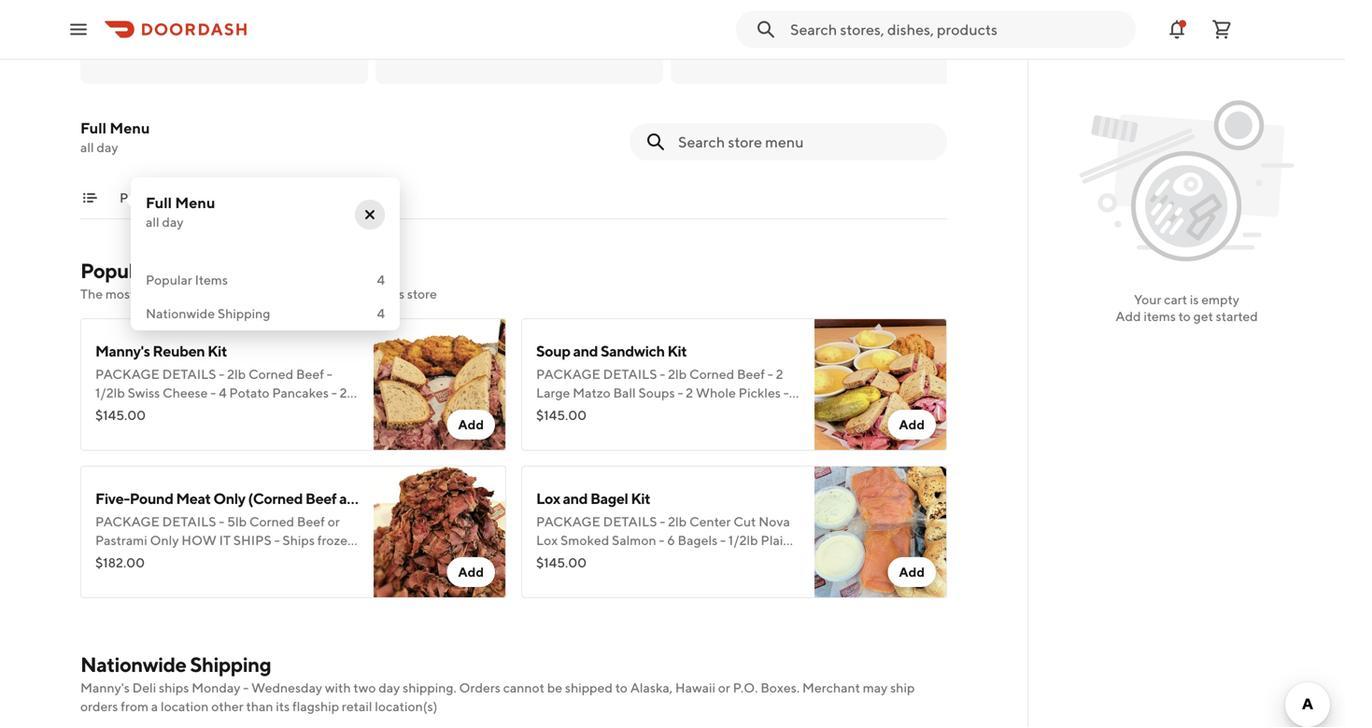 Task type: locate. For each thing, give the bounding box(es) containing it.
1 horizontal spatial to
[[1179, 309, 1191, 324]]

full right show menu categories 'icon'
[[146, 194, 172, 212]]

full
[[80, 119, 107, 137], [146, 194, 172, 212]]

popular up most
[[80, 259, 151, 283]]

0 vertical spatial to
[[1179, 309, 1191, 324]]

1 vertical spatial manny's
[[80, 681, 130, 696]]

location
[[161, 699, 209, 715]]

0 horizontal spatial items
[[252, 286, 285, 302]]

from left this on the top left of page
[[352, 286, 380, 302]]

popular items up the nationwide shipping
[[146, 272, 228, 288]]

retail
[[342, 699, 372, 715]]

4 for popular items
[[377, 272, 385, 288]]

show menu categories image
[[82, 191, 97, 206]]

1 vertical spatial 4
[[377, 306, 385, 321]]

manny's
[[95, 342, 150, 360], [80, 681, 130, 696]]

two
[[353, 681, 376, 696]]

$145.00
[[95, 408, 146, 423], [536, 408, 587, 423], [536, 555, 587, 571]]

nationwide shipping
[[146, 306, 270, 321]]

items
[[252, 286, 285, 302], [1144, 309, 1176, 324]]

dishes
[[312, 286, 350, 302]]

full menu all day up commonly
[[146, 194, 215, 230]]

1 vertical spatial to
[[615, 681, 628, 696]]

add for manny's reuben kit
[[458, 417, 484, 433]]

kit for lox and bagel kit
[[631, 490, 650, 508]]

1 vertical spatial items
[[1144, 309, 1176, 324]]

and left dishes
[[287, 286, 310, 302]]

is
[[1190, 292, 1199, 307]]

0 vertical spatial full
[[80, 119, 107, 137]]

1 horizontal spatial from
[[352, 286, 380, 302]]

kit
[[208, 342, 227, 360], [667, 342, 687, 360], [631, 490, 650, 508]]

0 vertical spatial menu
[[110, 119, 150, 137]]

popular items button
[[120, 189, 202, 219]]

a
[[151, 699, 158, 715]]

all
[[80, 140, 94, 155], [146, 214, 159, 230]]

shipping
[[218, 306, 270, 321], [190, 653, 271, 677]]

0 horizontal spatial to
[[615, 681, 628, 696]]

from left a
[[121, 699, 149, 715]]

popular
[[120, 190, 166, 206], [80, 259, 151, 283], [146, 272, 192, 288]]

0 vertical spatial shipping
[[218, 306, 270, 321]]

popular items right show menu categories 'icon'
[[120, 190, 202, 206]]

ordered
[[202, 286, 250, 302]]

4
[[377, 272, 385, 288], [377, 306, 385, 321]]

pastrami)
[[367, 490, 430, 508]]

this
[[383, 286, 405, 302]]

2 vertical spatial day
[[379, 681, 400, 696]]

day inside nationwide shipping manny's deli ships monday - wednesday with two day shipping. orders cannot be shipped to alaska, hawaii or p.o. boxes. merchant may ship orders from a location other than its flagship retail location(s)
[[379, 681, 400, 696]]

items inside button
[[169, 190, 202, 206]]

1 horizontal spatial day
[[162, 214, 184, 230]]

to left alaska,
[[615, 681, 628, 696]]

p.o.
[[733, 681, 758, 696]]

only
[[213, 490, 245, 508]]

popular inside button
[[120, 190, 166, 206]]

0 vertical spatial day
[[97, 140, 118, 155]]

day right two
[[379, 681, 400, 696]]

items
[[169, 190, 202, 206], [155, 259, 206, 283], [195, 272, 228, 288]]

monday
[[192, 681, 240, 696]]

nationwide down commonly
[[146, 306, 215, 321]]

shipping inside nationwide shipping manny's deli ships monday - wednesday with two day shipping. orders cannot be shipped to alaska, hawaii or p.o. boxes. merchant may ship orders from a location other than its flagship retail location(s)
[[190, 653, 271, 677]]

items inside your cart is empty add items to get started
[[1144, 309, 1176, 324]]

kit right bagel
[[631, 490, 650, 508]]

2 4 from the top
[[377, 306, 385, 321]]

1 horizontal spatial full
[[146, 194, 172, 212]]

and right 'lox'
[[563, 490, 588, 508]]

full up show menu categories 'icon'
[[80, 119, 107, 137]]

the
[[80, 286, 103, 302]]

1 horizontal spatial items
[[1144, 309, 1176, 324]]

0 horizontal spatial from
[[121, 699, 149, 715]]

add button
[[447, 410, 495, 440], [888, 410, 936, 440], [447, 558, 495, 588], [888, 558, 936, 588]]

cannot
[[503, 681, 545, 696]]

4 down this on the top left of page
[[377, 306, 385, 321]]

0 vertical spatial 4
[[377, 272, 385, 288]]

popular items
[[120, 190, 202, 206], [146, 272, 228, 288]]

all up commonly
[[146, 214, 159, 230]]

$145.00 down the soup
[[536, 408, 587, 423]]

menu
[[110, 119, 150, 137], [175, 194, 215, 212]]

0 horizontal spatial menu
[[110, 119, 150, 137]]

day
[[97, 140, 118, 155], [162, 214, 184, 230], [379, 681, 400, 696]]

1 vertical spatial from
[[121, 699, 149, 715]]

nationwide up deli
[[80, 653, 186, 677]]

full menu all day up show menu categories 'icon'
[[80, 119, 150, 155]]

full menu all day
[[80, 119, 150, 155], [146, 194, 215, 230]]

cart
[[1164, 292, 1187, 307]]

1 vertical spatial nationwide
[[80, 653, 186, 677]]

manny's reuben kit
[[95, 342, 227, 360]]

five-
[[95, 490, 130, 508]]

add for five-pound meat only (corned beef and pastrami)
[[458, 565, 484, 580]]

items right "ordered"
[[252, 286, 285, 302]]

alaska,
[[630, 681, 673, 696]]

its
[[276, 699, 290, 715]]

$182.00
[[95, 555, 145, 571]]

sandwich
[[601, 342, 665, 360]]

nationwide inside nationwide shipping manny's deli ships monday - wednesday with two day shipping. orders cannot be shipped to alaska, hawaii or p.o. boxes. merchant may ship orders from a location other than its flagship retail location(s)
[[80, 653, 186, 677]]

items inside popular items the most commonly ordered items and dishes from this store
[[155, 259, 206, 283]]

reuben
[[153, 342, 205, 360]]

from
[[352, 286, 380, 302], [121, 699, 149, 715]]

0 items, open order cart image
[[1211, 18, 1233, 41]]

1 horizontal spatial menu
[[175, 194, 215, 212]]

$145.00 down manny's reuben kit
[[95, 408, 146, 423]]

0 vertical spatial nationwide
[[146, 306, 215, 321]]

1 4 from the top
[[377, 272, 385, 288]]

popular right show menu categories 'icon'
[[120, 190, 166, 206]]

pound
[[130, 490, 173, 508]]

hawaii
[[675, 681, 716, 696]]

and inside popular items the most commonly ordered items and dishes from this store
[[287, 286, 310, 302]]

five-pound meat only (corned beef and pastrami) image
[[374, 466, 506, 599]]

store
[[407, 286, 437, 302]]

$145.00 down 'lox'
[[536, 555, 587, 571]]

(corned
[[248, 490, 303, 508]]

4 left the store
[[377, 272, 385, 288]]

0 vertical spatial full menu all day
[[80, 119, 150, 155]]

shipping down "ordered"
[[218, 306, 270, 321]]

to left get
[[1179, 309, 1191, 324]]

day up commonly
[[162, 214, 184, 230]]

0 vertical spatial from
[[352, 286, 380, 302]]

$145.00 for soup
[[536, 408, 587, 423]]

2 horizontal spatial kit
[[667, 342, 687, 360]]

shipping up monday
[[190, 653, 271, 677]]

1 vertical spatial day
[[162, 214, 184, 230]]

manny's up orders
[[80, 681, 130, 696]]

0 horizontal spatial day
[[97, 140, 118, 155]]

and right the soup
[[573, 342, 598, 360]]

to
[[1179, 309, 1191, 324], [615, 681, 628, 696]]

all up show menu categories 'icon'
[[80, 140, 94, 155]]

most
[[105, 286, 135, 302]]

popular right most
[[146, 272, 192, 288]]

0 vertical spatial items
[[252, 286, 285, 302]]

kit right reuben
[[208, 342, 227, 360]]

orders
[[80, 699, 118, 715]]

2 horizontal spatial day
[[379, 681, 400, 696]]

items down your
[[1144, 309, 1176, 324]]

kit right sandwich
[[667, 342, 687, 360]]

shipped
[[565, 681, 613, 696]]

0 vertical spatial popular items
[[120, 190, 202, 206]]

and
[[287, 286, 310, 302], [573, 342, 598, 360], [339, 490, 364, 508], [563, 490, 588, 508]]

0 vertical spatial all
[[80, 140, 94, 155]]

manny's left reuben
[[95, 342, 150, 360]]

nationwide for nationwide shipping
[[146, 306, 215, 321]]

lox
[[536, 490, 560, 508]]

day up show menu categories 'icon'
[[97, 140, 118, 155]]

soup and sandwich kit image
[[815, 319, 947, 451]]

1 vertical spatial popular items
[[146, 272, 228, 288]]

1 horizontal spatial kit
[[631, 490, 650, 508]]

add
[[1116, 309, 1141, 324], [458, 417, 484, 433], [899, 417, 925, 433], [458, 565, 484, 580], [899, 565, 925, 580]]

1 horizontal spatial all
[[146, 214, 159, 230]]

nationwide shipping manny's deli ships monday - wednesday with two day shipping. orders cannot be shipped to alaska, hawaii or p.o. boxes. merchant may ship orders from a location other than its flagship retail location(s)
[[80, 653, 915, 715]]

1 vertical spatial shipping
[[190, 653, 271, 677]]

manny's inside nationwide shipping manny's deli ships monday - wednesday with two day shipping. orders cannot be shipped to alaska, hawaii or p.o. boxes. merchant may ship orders from a location other than its flagship retail location(s)
[[80, 681, 130, 696]]

nationwide
[[146, 306, 215, 321], [80, 653, 186, 677]]



Task type: describe. For each thing, give the bounding box(es) containing it.
bagel
[[590, 490, 628, 508]]

lox and bagel kit image
[[815, 466, 947, 599]]

deli
[[132, 681, 156, 696]]

from inside nationwide shipping manny's deli ships monday - wednesday with two day shipping. orders cannot be shipped to alaska, hawaii or p.o. boxes. merchant may ship orders from a location other than its flagship retail location(s)
[[121, 699, 149, 715]]

ship
[[890, 681, 915, 696]]

1 vertical spatial full
[[146, 194, 172, 212]]

add for lox and bagel kit
[[899, 565, 925, 580]]

soup and sandwich kit
[[536, 342, 687, 360]]

0 vertical spatial manny's
[[95, 342, 150, 360]]

meat
[[176, 490, 211, 508]]

0 horizontal spatial all
[[80, 140, 94, 155]]

be
[[547, 681, 562, 696]]

add button for manny's reuben kit
[[447, 410, 495, 440]]

your cart is empty add items to get started
[[1116, 292, 1258, 324]]

kit for soup and sandwich kit
[[667, 342, 687, 360]]

soup
[[536, 342, 570, 360]]

from inside popular items the most commonly ordered items and dishes from this store
[[352, 286, 380, 302]]

boxes.
[[761, 681, 800, 696]]

add for soup and sandwich kit
[[899, 417, 925, 433]]

lox and bagel kit
[[536, 490, 650, 508]]

with
[[325, 681, 351, 696]]

may
[[863, 681, 888, 696]]

notification bell image
[[1166, 18, 1188, 41]]

shipping.
[[403, 681, 457, 696]]

manny's reuben kit image
[[374, 319, 506, 451]]

add inside your cart is empty add items to get started
[[1116, 309, 1141, 324]]

0 horizontal spatial kit
[[208, 342, 227, 360]]

1 vertical spatial all
[[146, 214, 159, 230]]

1 vertical spatial menu
[[175, 194, 215, 212]]

started
[[1216, 309, 1258, 324]]

or
[[718, 681, 730, 696]]

add button for lox and bagel kit
[[888, 558, 936, 588]]

location(s)
[[375, 699, 438, 715]]

beef
[[305, 490, 337, 508]]

merchant
[[802, 681, 860, 696]]

popular items the most commonly ordered items and dishes from this store
[[80, 259, 437, 302]]

items inside popular items the most commonly ordered items and dishes from this store
[[252, 286, 285, 302]]

$145.00 for manny's
[[95, 408, 146, 423]]

and right beef
[[339, 490, 364, 508]]

five-pound meat only (corned beef and pastrami)
[[95, 490, 430, 508]]

ships
[[159, 681, 189, 696]]

your
[[1134, 292, 1162, 307]]

close menu navigation image
[[362, 207, 377, 222]]

shipping for nationwide shipping manny's deli ships monday - wednesday with two day shipping. orders cannot be shipped to alaska, hawaii or p.o. boxes. merchant may ship orders from a location other than its flagship retail location(s)
[[190, 653, 271, 677]]

add button for soup and sandwich kit
[[888, 410, 936, 440]]

shipping for nationwide shipping
[[218, 306, 270, 321]]

to inside your cart is empty add items to get started
[[1179, 309, 1191, 324]]

other
[[211, 699, 244, 715]]

$145.00 for lox
[[536, 555, 587, 571]]

wednesday
[[251, 681, 322, 696]]

flagship
[[292, 699, 339, 715]]

Item Search search field
[[678, 132, 932, 152]]

Store search: begin typing to search for stores available on DoorDash text field
[[790, 19, 1125, 40]]

popular inside popular items the most commonly ordered items and dishes from this store
[[80, 259, 151, 283]]

0 horizontal spatial full
[[80, 119, 107, 137]]

empty
[[1202, 292, 1240, 307]]

orders
[[459, 681, 501, 696]]

-
[[243, 681, 249, 696]]

4 for nationwide shipping
[[377, 306, 385, 321]]

nationwide for nationwide shipping manny's deli ships monday - wednesday with two day shipping. orders cannot be shipped to alaska, hawaii or p.o. boxes. merchant may ship orders from a location other than its flagship retail location(s)
[[80, 653, 186, 677]]

commonly
[[138, 286, 200, 302]]

get
[[1194, 309, 1213, 324]]

to inside nationwide shipping manny's deli ships monday - wednesday with two day shipping. orders cannot be shipped to alaska, hawaii or p.o. boxes. merchant may ship orders from a location other than its flagship retail location(s)
[[615, 681, 628, 696]]

1 vertical spatial full menu all day
[[146, 194, 215, 230]]

open menu image
[[67, 18, 90, 41]]

than
[[246, 699, 273, 715]]

add button for five-pound meat only (corned beef and pastrami)
[[447, 558, 495, 588]]



Task type: vqa. For each thing, say whether or not it's contained in the screenshot.
the topmost DAY
yes



